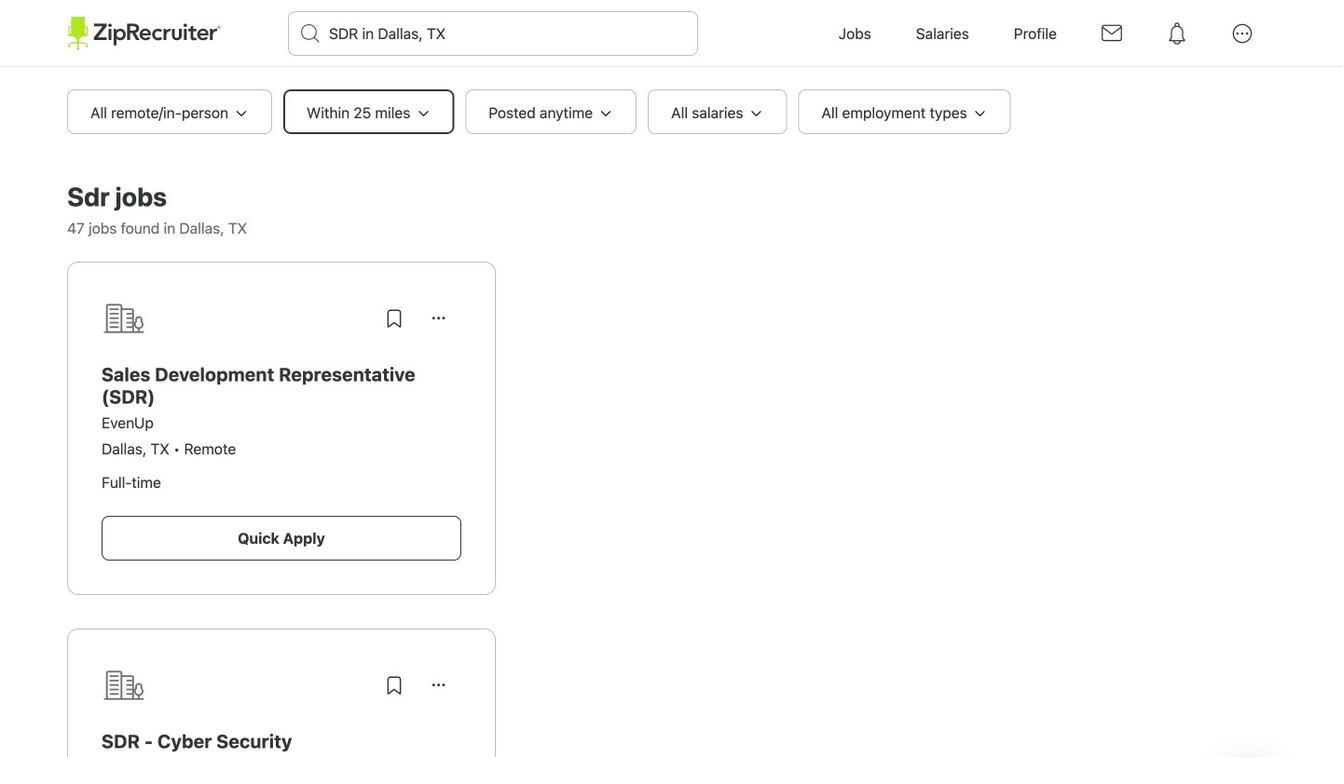 Task type: describe. For each thing, give the bounding box(es) containing it.
sdr - cyber security element
[[102, 731, 461, 753]]

save job for later image for sdr - cyber security "element"
[[383, 675, 405, 697]]

ziprecruiter image
[[67, 17, 221, 50]]

menu image
[[1221, 12, 1264, 55]]

Search job title or keyword search field
[[289, 12, 697, 55]]



Task type: locate. For each thing, give the bounding box(es) containing it.
main element
[[67, 0, 1275, 67]]

None button
[[417, 296, 461, 341], [417, 664, 461, 708], [417, 296, 461, 341], [417, 664, 461, 708]]

1 vertical spatial save job for later image
[[383, 675, 405, 697]]

save job for later image
[[383, 308, 405, 330], [383, 675, 405, 697]]

save job for later image for sales development representative (sdr) element
[[383, 308, 405, 330]]

1 save job for later image from the top
[[383, 308, 405, 330]]

0 vertical spatial save job for later image
[[383, 308, 405, 330]]

notifications image
[[1156, 12, 1199, 55]]

2 save job for later image from the top
[[383, 675, 405, 697]]

sales development representative (sdr) element
[[102, 363, 461, 408]]



Task type: vqa. For each thing, say whether or not it's contained in the screenshot.
NOTIFICATIONS Image
yes



